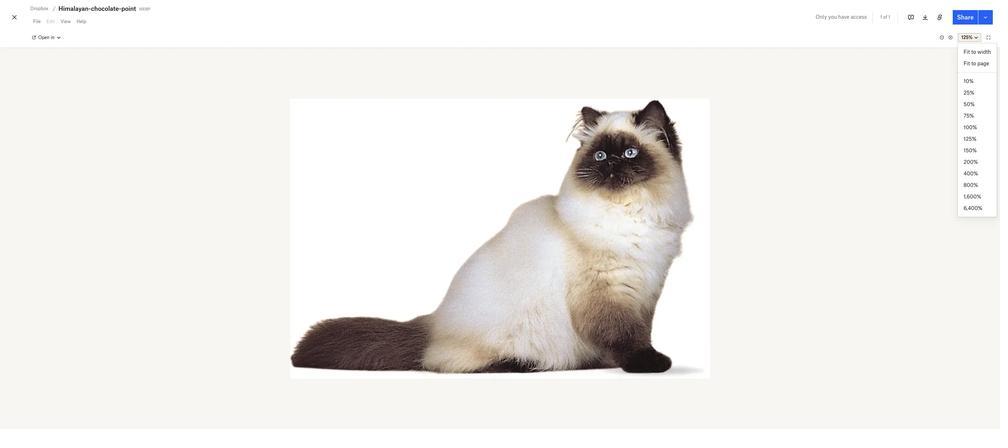Task type: vqa. For each thing, say whether or not it's contained in the screenshot.
the If you work on files with other people, you can access the shared content here.
no



Task type: locate. For each thing, give the bounding box(es) containing it.
1 horizontal spatial 1
[[889, 14, 891, 20]]

page
[[978, 60, 990, 66]]

10%
[[964, 78, 974, 84]]

1 vertical spatial to
[[972, 60, 977, 66]]

fit
[[964, 49, 971, 55], [964, 60, 971, 66]]

100%
[[964, 124, 978, 130]]

1 to from the top
[[972, 49, 977, 55]]

2 to from the top
[[972, 60, 977, 66]]

only
[[816, 14, 827, 20]]

fit for fit to width
[[964, 49, 971, 55]]

/
[[53, 5, 56, 12]]

1
[[881, 14, 883, 20], [889, 14, 891, 20]]

0 vertical spatial fit
[[964, 49, 971, 55]]

None field
[[0, 0, 55, 7]]

fit down fit to width
[[964, 60, 971, 66]]

to left page
[[972, 60, 977, 66]]

share button
[[953, 10, 979, 25]]

access
[[851, 14, 867, 20]]

fit up the fit to page
[[964, 49, 971, 55]]

1 left of
[[881, 14, 883, 20]]

of
[[884, 14, 888, 20]]

50%
[[964, 101, 975, 107]]

2 1 from the left
[[889, 14, 891, 20]]

0 vertical spatial to
[[972, 49, 977, 55]]

you
[[829, 14, 837, 20]]

1 vertical spatial fit
[[964, 60, 971, 66]]

1 fit from the top
[[964, 49, 971, 55]]

2 fit from the top
[[964, 60, 971, 66]]

0 horizontal spatial 1
[[881, 14, 883, 20]]

1 of 1
[[881, 14, 891, 20]]

6,400%
[[964, 205, 983, 211]]

to left width at right top
[[972, 49, 977, 55]]

fit to page
[[964, 60, 990, 66]]

1 right of
[[889, 14, 891, 20]]

to
[[972, 49, 977, 55], [972, 60, 977, 66]]

width
[[978, 49, 992, 55]]

close image
[[10, 12, 19, 23]]

have
[[839, 14, 850, 20]]

/ himalayan-chocolate-point webp
[[53, 5, 150, 12]]



Task type: describe. For each thing, give the bounding box(es) containing it.
1,600%
[[964, 194, 982, 200]]

to for page
[[972, 60, 977, 66]]

800%
[[964, 182, 979, 188]]

fit for fit to page
[[964, 60, 971, 66]]

1 1 from the left
[[881, 14, 883, 20]]

to for width
[[972, 49, 977, 55]]

25%
[[964, 90, 975, 96]]

himalayan-
[[58, 5, 91, 12]]

only you have access
[[816, 14, 867, 20]]

chocolate-
[[91, 5, 121, 12]]

75%
[[964, 113, 975, 119]]

200%
[[964, 159, 979, 165]]

fit to width
[[964, 49, 992, 55]]

150%
[[964, 147, 977, 153]]

125%
[[964, 136, 977, 142]]

share
[[958, 14, 974, 21]]

400%
[[964, 170, 979, 177]]

point
[[121, 5, 136, 12]]

webp
[[139, 5, 150, 12]]



